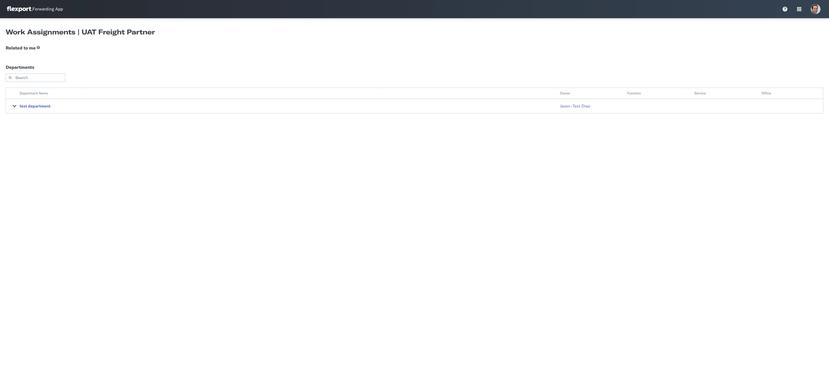 Task type: describe. For each thing, give the bounding box(es) containing it.
uat
[[82, 28, 96, 36]]

owner
[[561, 91, 571, 95]]

app
[[55, 6, 63, 12]]

Search text field
[[6, 73, 65, 82]]

to
[[24, 45, 28, 51]]

jason-test zhao link
[[561, 103, 591, 109]]

office
[[762, 91, 772, 95]]

jason-
[[561, 104, 573, 109]]

|
[[77, 28, 80, 36]]

freight
[[98, 28, 125, 36]]

function
[[628, 91, 642, 95]]

test
[[573, 104, 581, 109]]

zhao
[[582, 104, 591, 109]]

test department link
[[20, 103, 51, 109]]

me
[[29, 45, 36, 51]]

jason-test zhao
[[561, 104, 591, 109]]

assignments
[[27, 28, 75, 36]]

forwarding app
[[32, 6, 63, 12]]

flexport. image
[[7, 6, 32, 12]]

forwarding app link
[[7, 6, 63, 12]]

forwarding
[[32, 6, 54, 12]]

related
[[6, 45, 22, 51]]



Task type: locate. For each thing, give the bounding box(es) containing it.
related to me
[[6, 45, 36, 51]]

partner
[[127, 28, 155, 36]]

work assignments | uat freight partner
[[6, 28, 155, 36]]

work
[[6, 28, 25, 36]]

departments
[[6, 64, 34, 70]]

test
[[20, 104, 27, 109]]

name
[[39, 91, 48, 95]]

service
[[695, 91, 707, 95]]

department name
[[20, 91, 48, 95]]

test department
[[20, 104, 51, 109]]

department
[[28, 104, 51, 109]]

department
[[20, 91, 38, 95]]



Task type: vqa. For each thing, say whether or not it's contained in the screenshot.
the forwarding app
yes



